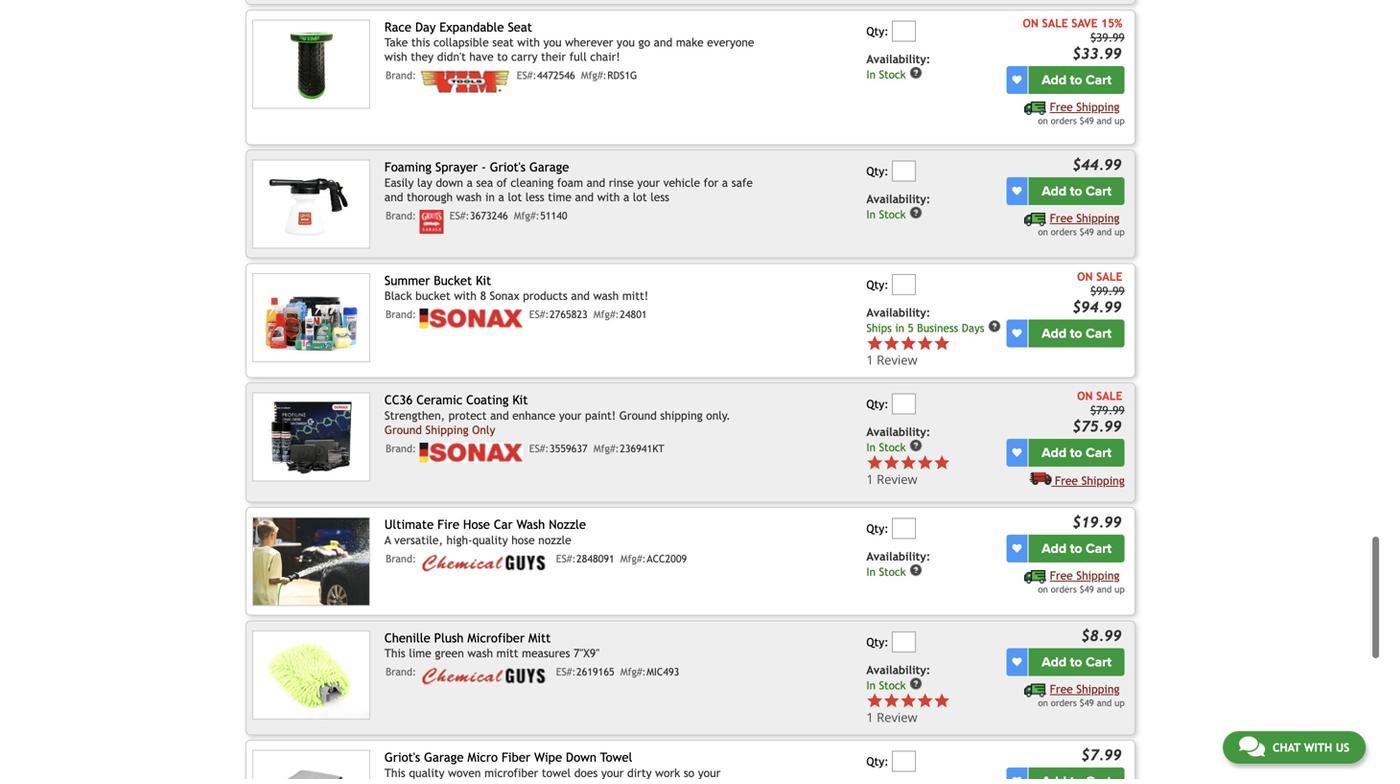 Task type: vqa. For each thing, say whether or not it's contained in the screenshot.
236941KT
yes



Task type: describe. For each thing, give the bounding box(es) containing it.
es#: for race day expandable seat
[[517, 70, 537, 82]]

and up $99.99
[[1097, 227, 1112, 237]]

es#: 2619165 mfg#: mic493
[[556, 667, 679, 679]]

2 lot from the left
[[633, 190, 647, 204]]

$19.99
[[1073, 514, 1122, 531]]

$33.99
[[1073, 45, 1122, 62]]

1 add to cart from the top
[[1042, 72, 1112, 88]]

race
[[385, 20, 412, 34]]

sale for 15%
[[1042, 16, 1068, 30]]

stock for ultimate fire hose car wash nozzle
[[879, 566, 906, 579]]

to down $8.99
[[1070, 655, 1082, 671]]

days
[[962, 322, 985, 335]]

in inside the foaming sprayer - griot's garage easily lay down a sea of cleaning foam and rinse your vehicle for a safe and thorough wash in a lot less time and with a lot less
[[485, 190, 495, 204]]

question sign image for race day expandable seat
[[910, 66, 923, 79]]

bucket
[[416, 289, 451, 303]]

es#: 3559637 mfg#: 236941kt
[[529, 443, 664, 455]]

add to cart button for 3rd add to wish list icon from the bottom of the page
[[1029, 439, 1125, 467]]

1 1 review link from the top
[[867, 335, 1003, 369]]

free shipping image for $75.99
[[1030, 472, 1052, 485]]

qty: for summer bucket kit
[[867, 278, 889, 292]]

236941kt
[[620, 443, 664, 455]]

7"x9"
[[574, 647, 600, 661]]

add to cart button for 3rd add to wish list icon from the top of the page
[[1029, 535, 1125, 563]]

qty: for cc36 ceramic coating kit
[[867, 398, 889, 411]]

es#: for summer bucket kit
[[529, 309, 549, 321]]

business
[[917, 322, 959, 335]]

3 1 from the top
[[867, 709, 874, 727]]

$79.99
[[1091, 404, 1125, 417]]

foaming sprayer - griot's garage easily lay down a sea of cleaning foam and rinse your vehicle for a safe and thorough wash in a lot less time and with a lot less
[[385, 160, 753, 204]]

5 add from the top
[[1042, 541, 1067, 557]]

up for $8.99
[[1115, 698, 1125, 709]]

foaming sprayer - griot's garage link
[[385, 160, 569, 175]]

chemical guys - corporate logo image for $8.99
[[420, 667, 550, 688]]

and up $7.99
[[1097, 698, 1112, 709]]

free shipping on orders $49 and up for $44.99
[[1038, 212, 1125, 237]]

question sign image for $8.99
[[910, 678, 923, 691]]

es#: for ultimate fire hose car wash nozzle
[[556, 553, 576, 565]]

hose
[[463, 517, 490, 532]]

with inside the foaming sprayer - griot's garage easily lay down a sea of cleaning foam and rinse your vehicle for a safe and thorough wash in a lot less time and with a lot less
[[597, 190, 620, 204]]

chat with us link
[[1223, 732, 1366, 765]]

to down $19.99 at the right bottom of page
[[1070, 541, 1082, 557]]

wash inside the foaming sprayer - griot's garage easily lay down a sea of cleaning foam and rinse your vehicle for a safe and thorough wash in a lot less time and with a lot less
[[456, 190, 482, 204]]

availability: for question sign image for race day expandable seat
[[867, 52, 931, 66]]

3 add to cart from the top
[[1042, 326, 1112, 342]]

in for race day expandable seat
[[867, 68, 876, 81]]

2 add to cart from the top
[[1042, 183, 1112, 200]]

to inside race day expandable seat take this collapsible seat with you wherever you go and make everyone wish they didn't have to carry their full chair!
[[497, 50, 508, 64]]

hose
[[512, 534, 535, 547]]

chat with us
[[1273, 742, 1350, 755]]

add to cart button for first add to wish list icon from the bottom of the page
[[1029, 649, 1125, 677]]

measures
[[522, 647, 570, 661]]

griot's - corporate logo image
[[420, 210, 444, 234]]

$44.99
[[1073, 156, 1122, 173]]

4 add from the top
[[1042, 445, 1067, 461]]

on for $8.99
[[1038, 698, 1048, 709]]

question sign image for on sale
[[910, 439, 923, 453]]

3673246
[[470, 210, 508, 222]]

didn't
[[437, 50, 466, 64]]

to down $33.99
[[1070, 72, 1082, 88]]

3 review from the top
[[877, 709, 918, 727]]

summer
[[385, 273, 430, 288]]

full
[[570, 50, 587, 64]]

enhance
[[512, 409, 556, 422]]

free shipping image for $19.99
[[1024, 571, 1047, 584]]

foaming
[[385, 160, 432, 175]]

mitt!
[[622, 289, 649, 303]]

micro
[[468, 751, 498, 765]]

save
[[1072, 16, 1098, 30]]

free shipping image for $8.99
[[1024, 684, 1047, 698]]

availability: in stock for ultimate fire hose car wash nozzle
[[867, 550, 931, 579]]

shipping down $8.99
[[1077, 683, 1120, 696]]

shipping inside cc36 ceramic coating kit strengthen, protect and enhance your paint! ground shipping only. ground shipping only
[[425, 423, 469, 437]]

1 on from the top
[[1038, 115, 1048, 126]]

cart for add to cart button related to 3rd add to wish list icon from the bottom of the page
[[1086, 445, 1112, 461]]

-
[[482, 160, 486, 175]]

mfg#: for foaming sprayer - griot's garage
[[514, 210, 540, 222]]

black
[[385, 289, 412, 303]]

in for ultimate fire hose car wash nozzle
[[867, 566, 876, 579]]

question sign image for ultimate fire hose car wash nozzle
[[910, 564, 923, 577]]

with left us
[[1304, 742, 1333, 755]]

summer bucket kit link
[[385, 273, 491, 288]]

3559637
[[550, 443, 588, 455]]

3 add to wish list image from the top
[[1012, 544, 1022, 554]]

es#: 2765823 mfg#: 24801
[[529, 309, 647, 321]]

1 you from the left
[[544, 36, 562, 49]]

2848091
[[577, 553, 615, 565]]

vim tools - corporate logo image
[[420, 70, 511, 94]]

$99.99
[[1091, 284, 1125, 298]]

this
[[385, 647, 405, 661]]

5 availability: in stock from the top
[[867, 664, 931, 693]]

es#: for cc36 ceramic coating kit
[[529, 443, 549, 455]]

mfg#: for chenille plush microfiber mitt
[[621, 667, 646, 679]]

sonax - corporate logo image for $75.99
[[420, 443, 523, 463]]

3 in from the top
[[867, 441, 876, 454]]

mfg#: for race day expandable seat
[[581, 70, 607, 82]]

garage inside the foaming sprayer - griot's garage easily lay down a sea of cleaning foam and rinse your vehicle for a safe and thorough wash in a lot less time and with a lot less
[[529, 160, 569, 175]]

and left rinse
[[587, 176, 605, 189]]

go
[[638, 36, 650, 49]]

easily
[[385, 176, 414, 189]]

their
[[541, 50, 566, 64]]

griot's garage micro fiber wipe down towel link
[[385, 751, 633, 765]]

your inside cc36 ceramic coating kit strengthen, protect and enhance your paint! ground shipping only. ground shipping only
[[559, 409, 582, 422]]

1 for $75.99
[[867, 471, 874, 488]]

towel
[[600, 751, 633, 765]]

5 in from the top
[[867, 680, 876, 693]]

on for $44.99
[[1038, 227, 1048, 237]]

ceramic
[[417, 393, 463, 408]]

ultimate fire hose car wash nozzle a versatile, high-quality hose nozzle
[[385, 517, 586, 547]]

for
[[704, 176, 719, 189]]

chair!
[[590, 50, 620, 64]]

shipping
[[660, 409, 703, 422]]

2765823
[[550, 309, 588, 321]]

brand: for summer
[[386, 309, 416, 321]]

es#2765823 - 24801 - summer bucket kit - black bucket with 8 sonax products and wash mitt! - sonax - audi bmw volkswagen mercedes benz mini porsche image
[[252, 273, 370, 362]]

1 review for $75.99
[[867, 471, 918, 488]]

green
[[435, 647, 464, 661]]

wash
[[517, 517, 545, 532]]

shipping up $19.99 at the right bottom of page
[[1082, 474, 1125, 488]]

griot's inside the foaming sprayer - griot's garage easily lay down a sea of cleaning foam and rinse your vehicle for a safe and thorough wash in a lot less time and with a lot less
[[490, 160, 526, 175]]

6 add from the top
[[1042, 655, 1067, 671]]

chenille
[[385, 631, 430, 646]]

rds1g
[[607, 70, 637, 82]]

3 stock from the top
[[879, 441, 906, 454]]

on sale save 15% $39.99 $33.99
[[1023, 16, 1125, 62]]

kit inside the summer bucket kit black bucket with 8 sonax products and wash mitt!
[[476, 273, 491, 288]]

$39.99
[[1091, 31, 1125, 44]]

everyone
[[707, 36, 754, 49]]

stock for race day expandable seat
[[879, 68, 906, 81]]

es#2848091 - acc2009 - ultimate fire hose car wash nozzle - a versatile, high-quality hose nozzle - chemical guys - audi bmw volkswagen mercedes benz mini porsche image
[[252, 517, 370, 607]]

availability: for on sale question sign icon
[[867, 425, 931, 439]]

a down rinse
[[623, 190, 630, 204]]

question sign image for foaming sprayer - griot's garage
[[910, 206, 923, 220]]

a right the for
[[722, 176, 728, 189]]

day
[[415, 20, 436, 34]]

kit inside cc36 ceramic coating kit strengthen, protect and enhance your paint! ground shipping only. ground shipping only
[[513, 393, 528, 408]]

microfiber
[[468, 631, 525, 646]]

2 add to cart button from the top
[[1029, 177, 1125, 205]]

in inside availability: ships in 5 business days
[[895, 322, 905, 335]]

4 add to wish list image from the top
[[1012, 658, 1022, 668]]

on for 15%
[[1023, 16, 1039, 30]]

$75.99
[[1073, 418, 1122, 435]]

availability: for question sign icon related to $8.99
[[867, 664, 931, 677]]

1 add to wish list image from the top
[[1012, 75, 1022, 85]]

1 less from the left
[[525, 190, 544, 204]]

time
[[548, 190, 572, 204]]

brand: for foaming
[[386, 210, 416, 222]]

mfg#: for ultimate fire hose car wash nozzle
[[621, 553, 646, 565]]

on for $75.99
[[1077, 389, 1093, 403]]

qty: for griot's garage micro fiber wipe down towel
[[867, 755, 889, 769]]

orders for $44.99
[[1051, 227, 1077, 237]]

cc36
[[385, 393, 413, 408]]

$7.99
[[1081, 747, 1122, 764]]

wash inside chenille plush microfiber mitt this lime green wash mitt measures 7"x9"
[[468, 647, 493, 661]]

2 less from the left
[[651, 190, 670, 204]]

us
[[1336, 742, 1350, 755]]

4 add to cart from the top
[[1042, 445, 1112, 461]]

on sale $79.99 $75.99
[[1073, 389, 1125, 435]]

brand: for race
[[386, 70, 416, 82]]

5 1 review link from the top
[[867, 693, 1003, 727]]

collapsible
[[434, 36, 489, 49]]

down
[[436, 176, 463, 189]]

es#3673246 - 51140 - foaming sprayer - griot's garage - easily lay down a sea of cleaning foam and rinse your vehicle for a safe and thorough wash in a lot less time and with a lot less - griot's - audi bmw volkswagen mercedes benz mini porsche image
[[252, 160, 370, 249]]

51140
[[540, 210, 567, 222]]

qty: for race day expandable seat
[[867, 24, 889, 38]]

only.
[[706, 409, 731, 422]]

1 add from the top
[[1042, 72, 1067, 88]]

qty: for foaming sprayer - griot's garage
[[867, 165, 889, 178]]

acc2009
[[647, 553, 687, 565]]

1 add to cart button from the top
[[1029, 66, 1125, 94]]

strengthen,
[[385, 409, 445, 422]]

to up free shipping
[[1070, 445, 1082, 461]]

free shipping
[[1055, 474, 1125, 488]]

availability: in stock for foaming sprayer - griot's garage
[[867, 192, 931, 221]]

sea
[[476, 176, 493, 189]]

availability: for question sign image associated with foaming sprayer - griot's garage
[[867, 192, 931, 206]]

es#4472546 - rds1g - race day expandable seat - take this collapsible seat with you wherever you go and make everyone wish they didn't have to carry their full chair! - vim tools - audi bmw volkswagen mercedes benz mini porsche image
[[252, 20, 370, 109]]

this
[[411, 36, 430, 49]]

only
[[472, 423, 495, 437]]

sale for $94.99
[[1097, 270, 1123, 283]]

2 1 review link from the top
[[867, 352, 950, 369]]

lay
[[417, 176, 432, 189]]

$49 for $44.99
[[1080, 227, 1094, 237]]

free for $19.99
[[1050, 569, 1073, 583]]

cart for second add to cart button from the top
[[1086, 183, 1112, 200]]



Task type: locate. For each thing, give the bounding box(es) containing it.
1 chemical guys - corporate logo image from the top
[[420, 553, 550, 574]]

on left save
[[1023, 16, 1039, 30]]

2 1 review from the top
[[867, 471, 918, 488]]

1 horizontal spatial lot
[[633, 190, 647, 204]]

sale inside on sale $79.99 $75.99
[[1097, 389, 1123, 403]]

thorough
[[407, 190, 453, 204]]

car
[[494, 517, 513, 532]]

up up $7.99
[[1115, 698, 1125, 709]]

less
[[525, 190, 544, 204], [651, 190, 670, 204]]

2 stock from the top
[[879, 208, 906, 221]]

free shipping on orders $49 and up up $44.99 on the top
[[1038, 100, 1125, 126]]

0 horizontal spatial garage
[[424, 751, 464, 765]]

free shipping image for $33.99
[[1024, 101, 1047, 115]]

es#: right griot's - corporate logo at left top
[[450, 210, 469, 222]]

free shipping on orders $49 and up for $19.99
[[1038, 569, 1125, 595]]

brand: for cc36
[[386, 443, 416, 455]]

2 vertical spatial 1 review
[[867, 709, 918, 727]]

0 vertical spatial free shipping image
[[1024, 213, 1047, 226]]

wish
[[385, 50, 407, 64]]

es#3035262 - 11239 - griot's garage micro fiber wipe down towel - this quality woven microfiber towel does your dirty work so your premium microfiber towels don't have to. - griot's - audi bmw volkswagen mercedes benz mini porsche image
[[252, 751, 370, 780]]

$49 for $8.99
[[1080, 698, 1094, 709]]

2 up from the top
[[1115, 227, 1125, 237]]

mfg#: down chair! at the top of the page
[[581, 70, 607, 82]]

brand: for chenille
[[386, 667, 416, 679]]

mfg#: left 51140
[[514, 210, 540, 222]]

1 review for $94.99
[[867, 352, 918, 369]]

of
[[497, 176, 507, 189]]

0 vertical spatial on
[[1023, 16, 1039, 30]]

1 vertical spatial griot's
[[385, 751, 420, 765]]

1 horizontal spatial you
[[617, 36, 635, 49]]

free shipping on orders $49 and up for $8.99
[[1038, 683, 1125, 709]]

sale for $75.99
[[1097, 389, 1123, 403]]

1 vertical spatial 1 review
[[867, 471, 918, 488]]

kit up 8
[[476, 273, 491, 288]]

cart for fourth add to wish list icon from the bottom of the page add to cart button
[[1086, 326, 1112, 342]]

6 add to cart from the top
[[1042, 655, 1112, 671]]

ultimate
[[385, 517, 434, 532]]

availability: in stock for race day expandable seat
[[867, 52, 931, 81]]

cart down $75.99
[[1086, 445, 1112, 461]]

free shipping on orders $49 and up down $8.99
[[1038, 683, 1125, 709]]

3 brand: from the top
[[386, 309, 416, 321]]

5 stock from the top
[[879, 680, 906, 693]]

your right rinse
[[637, 176, 660, 189]]

1 vertical spatial kit
[[513, 393, 528, 408]]

1 1 review from the top
[[867, 352, 918, 369]]

1 brand: from the top
[[386, 70, 416, 82]]

qty: for ultimate fire hose car wash nozzle
[[867, 522, 889, 536]]

add to cart button down $19.99 at the right bottom of page
[[1029, 535, 1125, 563]]

2 add from the top
[[1042, 183, 1067, 200]]

mfg#: for summer bucket kit
[[594, 309, 619, 321]]

1 add to wish list image from the top
[[1012, 329, 1022, 339]]

1 orders from the top
[[1051, 115, 1077, 126]]

take
[[385, 36, 408, 49]]

and up $44.99 on the top
[[1097, 115, 1112, 126]]

seat
[[492, 36, 514, 49]]

with inside race day expandable seat take this collapsible seat with you wherever you go and make everyone wish they didn't have to carry their full chair!
[[517, 36, 540, 49]]

1 vertical spatial sale
[[1097, 270, 1123, 283]]

chenille plush microfiber mitt this lime green wash mitt measures 7"x9"
[[385, 631, 600, 661]]

1 vertical spatial in
[[895, 322, 905, 335]]

$49 up $8.99
[[1080, 585, 1094, 595]]

1 sonax - corporate logo image from the top
[[420, 309, 523, 329]]

cart down $94.99
[[1086, 326, 1112, 342]]

1 $49 from the top
[[1080, 115, 1094, 126]]

up up $8.99
[[1115, 585, 1125, 595]]

4 availability: from the top
[[867, 425, 931, 439]]

a left sea
[[467, 176, 473, 189]]

make
[[676, 36, 704, 49]]

4 add to cart button from the top
[[1029, 439, 1125, 467]]

mfg#: left "acc2009"
[[621, 553, 646, 565]]

1 horizontal spatial your
[[637, 176, 660, 189]]

shipping down $33.99
[[1077, 100, 1120, 114]]

add to cart button down $8.99
[[1029, 649, 1125, 677]]

0 vertical spatial free shipping image
[[1024, 101, 1047, 115]]

race day expandable seat take this collapsible seat with you wherever you go and make everyone wish they didn't have to carry their full chair!
[[385, 20, 754, 64]]

availability: inside availability: ships in 5 business days
[[867, 306, 931, 319]]

mfg#: down paint!
[[594, 443, 619, 455]]

0 horizontal spatial in
[[485, 190, 495, 204]]

0 vertical spatial your
[[637, 176, 660, 189]]

add to cart
[[1042, 72, 1112, 88], [1042, 183, 1112, 200], [1042, 326, 1112, 342], [1042, 445, 1112, 461], [1042, 541, 1112, 557], [1042, 655, 1112, 671]]

wash down sea
[[456, 190, 482, 204]]

sale left save
[[1042, 16, 1068, 30]]

0 vertical spatial wash
[[456, 190, 482, 204]]

add to cart up free shipping
[[1042, 445, 1112, 461]]

brand: down a
[[386, 553, 416, 565]]

1 horizontal spatial griot's
[[490, 160, 526, 175]]

and inside the summer bucket kit black bucket with 8 sonax products and wash mitt!
[[571, 289, 590, 303]]

3 cart from the top
[[1086, 326, 1112, 342]]

add to wish list image
[[1012, 329, 1022, 339], [1012, 448, 1022, 458], [1012, 544, 1022, 554], [1012, 658, 1022, 668]]

2 add to wish list image from the top
[[1012, 448, 1022, 458]]

ground down strengthen,
[[385, 423, 422, 437]]

2 in from the top
[[867, 208, 876, 221]]

fiber
[[502, 751, 531, 765]]

es#: for chenille plush microfiber mitt
[[556, 667, 576, 679]]

1 review link
[[867, 335, 1003, 369], [867, 352, 950, 369], [867, 455, 1003, 488], [867, 471, 950, 488], [867, 693, 1003, 727], [867, 709, 950, 727]]

6 availability: from the top
[[867, 664, 931, 677]]

chemical guys - corporate logo image down quality
[[420, 553, 550, 574]]

0 horizontal spatial your
[[559, 409, 582, 422]]

in down sea
[[485, 190, 495, 204]]

nozzle
[[549, 517, 586, 532]]

sonax - corporate logo image
[[420, 309, 523, 329], [420, 443, 523, 463]]

sale
[[1042, 16, 1068, 30], [1097, 270, 1123, 283], [1097, 389, 1123, 403]]

and inside cc36 ceramic coating kit strengthen, protect and enhance your paint! ground shipping only. ground shipping only
[[490, 409, 509, 422]]

they
[[411, 50, 434, 64]]

3 add from the top
[[1042, 326, 1067, 342]]

0 vertical spatial ground
[[619, 409, 657, 422]]

1 free shipping on orders $49 and up from the top
[[1038, 100, 1125, 126]]

on inside on sale $79.99 $75.99
[[1077, 389, 1093, 403]]

add to cart down $94.99
[[1042, 326, 1112, 342]]

1 vertical spatial your
[[559, 409, 582, 422]]

3 on from the top
[[1038, 585, 1048, 595]]

1 question sign image from the top
[[910, 439, 923, 453]]

sale inside on sale $99.99 $94.99
[[1097, 270, 1123, 283]]

2 cart from the top
[[1086, 183, 1112, 200]]

up up $99.99
[[1115, 227, 1125, 237]]

3 free shipping on orders $49 and up from the top
[[1038, 569, 1125, 595]]

es#3559637 - 236941kt - cc36 ceramic coating kit - strengthen, protect and enhance your paint! ground shipping only. - sonax - audi bmw volkswagen mercedes benz mini porsche image
[[252, 393, 370, 482]]

add to cart down $33.99
[[1042, 72, 1112, 88]]

8
[[480, 289, 486, 303]]

0 vertical spatial kit
[[476, 273, 491, 288]]

5 availability: from the top
[[867, 550, 931, 564]]

and down foam
[[575, 190, 594, 204]]

4 on from the top
[[1038, 698, 1048, 709]]

to down $94.99
[[1070, 326, 1082, 342]]

4 $49 from the top
[[1080, 698, 1094, 709]]

garage left micro
[[424, 751, 464, 765]]

3 1 review from the top
[[867, 709, 918, 727]]

1 qty: from the top
[[867, 24, 889, 38]]

shipping down $19.99 at the right bottom of page
[[1077, 569, 1120, 583]]

2 vertical spatial 1
[[867, 709, 874, 727]]

with left 8
[[454, 289, 477, 303]]

cart down $19.99 at the right bottom of page
[[1086, 541, 1112, 557]]

1 availability: from the top
[[867, 52, 931, 66]]

less down cleaning
[[525, 190, 544, 204]]

add to cart button down $44.99 on the top
[[1029, 177, 1125, 205]]

chemical guys - corporate logo image down chenille plush microfiber mitt this lime green wash mitt measures 7"x9"
[[420, 667, 550, 688]]

lot up es#: 3673246 mfg#: 51140
[[508, 190, 522, 204]]

0 vertical spatial review
[[877, 352, 918, 369]]

up up $44.99 on the top
[[1115, 115, 1125, 126]]

3 1 review link from the top
[[867, 455, 1003, 488]]

2 vertical spatial wash
[[468, 647, 493, 661]]

2 free shipping on orders $49 and up from the top
[[1038, 212, 1125, 237]]

1 vertical spatial free shipping image
[[1030, 472, 1052, 485]]

3 availability: in stock from the top
[[867, 425, 931, 454]]

brand: down black
[[386, 309, 416, 321]]

qty:
[[867, 24, 889, 38], [867, 165, 889, 178], [867, 278, 889, 292], [867, 398, 889, 411], [867, 522, 889, 536], [867, 636, 889, 649], [867, 755, 889, 769]]

5 add to cart button from the top
[[1029, 535, 1125, 563]]

$49 up $7.99
[[1080, 698, 1094, 709]]

your
[[637, 176, 660, 189], [559, 409, 582, 422]]

shipping down protect
[[425, 423, 469, 437]]

3 add to wish list image from the top
[[1012, 777, 1022, 780]]

star image
[[867, 335, 883, 352], [883, 335, 900, 352], [900, 335, 917, 352], [917, 335, 934, 352], [934, 335, 950, 352], [883, 455, 900, 472], [900, 455, 917, 472], [900, 693, 917, 710], [934, 693, 950, 710]]

1 vertical spatial 1
[[867, 471, 874, 488]]

5 qty: from the top
[[867, 522, 889, 536]]

qty: for chenille plush microfiber mitt
[[867, 636, 889, 649]]

3 qty: from the top
[[867, 278, 889, 292]]

5 add to cart from the top
[[1042, 541, 1112, 557]]

cart for sixth add to cart button from the bottom
[[1086, 72, 1112, 88]]

2 you from the left
[[617, 36, 635, 49]]

cart down $44.99 on the top
[[1086, 183, 1112, 200]]

$49 up $44.99 on the top
[[1080, 115, 1094, 126]]

mfg#: left mic493
[[621, 667, 646, 679]]

5 cart from the top
[[1086, 541, 1112, 557]]

1 vertical spatial ground
[[385, 423, 422, 437]]

lime
[[409, 647, 431, 661]]

4 free shipping on orders $49 and up from the top
[[1038, 683, 1125, 709]]

0 horizontal spatial less
[[525, 190, 544, 204]]

race day expandable seat link
[[385, 20, 532, 34]]

mfg#: left 24801
[[594, 309, 619, 321]]

cart down $8.99
[[1086, 655, 1112, 671]]

1
[[867, 352, 874, 369], [867, 471, 874, 488], [867, 709, 874, 727]]

0 vertical spatial in
[[485, 190, 495, 204]]

chemical guys - corporate logo image for $19.99
[[420, 553, 550, 574]]

carry
[[511, 50, 538, 64]]

1 review from the top
[[877, 352, 918, 369]]

your left paint!
[[559, 409, 582, 422]]

0 vertical spatial 1 review
[[867, 352, 918, 369]]

ground
[[619, 409, 657, 422], [385, 423, 422, 437]]

rinse
[[609, 176, 634, 189]]

protect
[[449, 409, 487, 422]]

on inside on sale save 15% $39.99 $33.99
[[1023, 16, 1039, 30]]

on up $79.99
[[1077, 389, 1093, 403]]

review for $94.99
[[877, 352, 918, 369]]

you up their
[[544, 36, 562, 49]]

orders for $19.99
[[1051, 585, 1077, 595]]

and down coating
[[490, 409, 509, 422]]

2 chemical guys - corporate logo image from the top
[[420, 667, 550, 688]]

0 vertical spatial chemical guys - corporate logo image
[[420, 553, 550, 574]]

chenille plush microfiber mitt link
[[385, 631, 551, 646]]

1 vertical spatial free shipping image
[[1024, 571, 1047, 584]]

$49 up on sale $99.99 $94.99
[[1080, 227, 1094, 237]]

up for $44.99
[[1115, 227, 1125, 237]]

1 vertical spatial review
[[877, 471, 918, 488]]

2 availability: in stock from the top
[[867, 192, 931, 221]]

on inside on sale $99.99 $94.99
[[1077, 270, 1093, 283]]

1 vertical spatial chemical guys - corporate logo image
[[420, 667, 550, 688]]

orders
[[1051, 115, 1077, 126], [1051, 227, 1077, 237], [1051, 585, 1077, 595], [1051, 698, 1077, 709]]

es#: left the 3559637
[[529, 443, 549, 455]]

sale up $79.99
[[1097, 389, 1123, 403]]

ultimate fire hose car wash nozzle link
[[385, 517, 586, 532]]

add to cart button
[[1029, 66, 1125, 94], [1029, 177, 1125, 205], [1029, 320, 1125, 348], [1029, 439, 1125, 467], [1029, 535, 1125, 563], [1029, 649, 1125, 677]]

es#: for foaming sprayer - griot's garage
[[450, 210, 469, 222]]

free shipping image left free shipping
[[1030, 472, 1052, 485]]

you
[[544, 36, 562, 49], [617, 36, 635, 49]]

free shipping image
[[1024, 213, 1047, 226], [1024, 571, 1047, 584], [1024, 684, 1047, 698]]

quality
[[472, 534, 508, 547]]

sonax - corporate logo image for $94.99
[[420, 309, 523, 329]]

wash inside the summer bucket kit black bucket with 8 sonax products and wash mitt!
[[593, 289, 619, 303]]

es#: down products
[[529, 309, 549, 321]]

on for $94.99
[[1077, 270, 1093, 283]]

review for $75.99
[[877, 471, 918, 488]]

you left go
[[617, 36, 635, 49]]

1 horizontal spatial in
[[895, 322, 905, 335]]

3 availability: from the top
[[867, 306, 931, 319]]

availability: for question sign image for ultimate fire hose car wash nozzle
[[867, 550, 931, 564]]

0 horizontal spatial ground
[[385, 423, 422, 437]]

in left 5
[[895, 322, 905, 335]]

2 review from the top
[[877, 471, 918, 488]]

nozzle
[[538, 534, 571, 547]]

es#: 3673246 mfg#: 51140
[[450, 210, 567, 222]]

2 vertical spatial review
[[877, 709, 918, 727]]

your inside the foaming sprayer - griot's garage easily lay down a sea of cleaning foam and rinse your vehicle for a safe and thorough wash in a lot less time and with a lot less
[[637, 176, 660, 189]]

cart for add to cart button for first add to wish list icon from the bottom of the page
[[1086, 655, 1112, 671]]

2 free shipping image from the top
[[1024, 571, 1047, 584]]

question sign image
[[910, 439, 923, 453], [910, 678, 923, 691]]

vehicle
[[663, 176, 700, 189]]

sprayer
[[435, 160, 478, 175]]

sonax - corporate logo image down 8
[[420, 309, 523, 329]]

1 cart from the top
[[1086, 72, 1112, 88]]

cc36 ceramic coating kit strengthen, protect and enhance your paint! ground shipping only. ground shipping only
[[385, 393, 731, 437]]

es#: down measures
[[556, 667, 576, 679]]

2 vertical spatial free shipping image
[[1024, 684, 1047, 698]]

1 vertical spatial sonax - corporate logo image
[[420, 443, 523, 463]]

griot's up of
[[490, 160, 526, 175]]

1 free shipping image from the top
[[1024, 213, 1047, 226]]

mic493
[[647, 667, 679, 679]]

1 horizontal spatial garage
[[529, 160, 569, 175]]

add to cart button down $94.99
[[1029, 320, 1125, 348]]

free shipping image for $44.99
[[1024, 213, 1047, 226]]

0 vertical spatial 1
[[867, 352, 874, 369]]

1 lot from the left
[[508, 190, 522, 204]]

2 vertical spatial add to wish list image
[[1012, 777, 1022, 780]]

to down $44.99 on the top
[[1070, 183, 1082, 200]]

3 free shipping image from the top
[[1024, 684, 1047, 698]]

add to cart button down $33.99
[[1029, 66, 1125, 94]]

star image
[[867, 455, 883, 472], [917, 455, 934, 472], [934, 455, 950, 472], [867, 693, 883, 710], [883, 693, 900, 710], [917, 693, 934, 710]]

and
[[654, 36, 673, 49], [1097, 115, 1112, 126], [587, 176, 605, 189], [385, 190, 403, 204], [575, 190, 594, 204], [1097, 227, 1112, 237], [571, 289, 590, 303], [490, 409, 509, 422], [1097, 585, 1112, 595], [1097, 698, 1112, 709]]

add to cart button for fourth add to wish list icon from the bottom of the page
[[1029, 320, 1125, 348]]

shipping down $44.99 on the top
[[1077, 212, 1120, 225]]

$94.99
[[1073, 299, 1122, 316]]

4 brand: from the top
[[386, 443, 416, 455]]

1 1 from the top
[[867, 352, 874, 369]]

2 1 from the top
[[867, 471, 874, 488]]

a down of
[[498, 190, 504, 204]]

lot down rinse
[[633, 190, 647, 204]]

brand:
[[386, 70, 416, 82], [386, 210, 416, 222], [386, 309, 416, 321], [386, 443, 416, 455], [386, 553, 416, 565], [386, 667, 416, 679]]

add
[[1042, 72, 1067, 88], [1042, 183, 1067, 200], [1042, 326, 1067, 342], [1042, 445, 1067, 461], [1042, 541, 1067, 557], [1042, 655, 1067, 671]]

2 vertical spatial sale
[[1097, 389, 1123, 403]]

es#: down carry
[[517, 70, 537, 82]]

mitt
[[529, 631, 551, 646]]

griot's garage micro fiber wipe down towel
[[385, 751, 633, 765]]

expandable
[[440, 20, 504, 34]]

0 vertical spatial sale
[[1042, 16, 1068, 30]]

2619165
[[577, 667, 615, 679]]

free shipping image down on sale save 15% $39.99 $33.99
[[1024, 101, 1047, 115]]

6 brand: from the top
[[386, 667, 416, 679]]

es#2619165 - mic493 - chenille plush microfiber mitt - this lime green wash mitt measures 7"x9" - chemical guys - audi bmw volkswagen mercedes benz mini porsche image
[[252, 631, 370, 720]]

mitt
[[497, 647, 519, 661]]

free shipping on orders $49 and up up $8.99
[[1038, 569, 1125, 595]]

free for $8.99
[[1050, 683, 1073, 696]]

2 orders from the top
[[1051, 227, 1077, 237]]

2 qty: from the top
[[867, 165, 889, 178]]

4 stock from the top
[[879, 566, 906, 579]]

kit
[[476, 273, 491, 288], [513, 393, 528, 408]]

with down rinse
[[597, 190, 620, 204]]

griot's
[[490, 160, 526, 175], [385, 751, 420, 765]]

6 add to cart button from the top
[[1029, 649, 1125, 677]]

free
[[1050, 100, 1073, 114], [1050, 212, 1073, 225], [1055, 474, 1078, 488], [1050, 569, 1073, 583], [1050, 683, 1073, 696]]

0 horizontal spatial you
[[544, 36, 562, 49]]

to down seat
[[497, 50, 508, 64]]

1 horizontal spatial ground
[[619, 409, 657, 422]]

$49 for $19.99
[[1080, 585, 1094, 595]]

brand: for ultimate
[[386, 553, 416, 565]]

4 cart from the top
[[1086, 445, 1112, 461]]

0 vertical spatial garage
[[529, 160, 569, 175]]

and up $8.99
[[1097, 585, 1112, 595]]

add to wish list image for $7.99
[[1012, 777, 1022, 780]]

es#:
[[517, 70, 537, 82], [450, 210, 469, 222], [529, 309, 549, 321], [529, 443, 549, 455], [556, 553, 576, 565], [556, 667, 576, 679]]

ships
[[867, 322, 892, 335]]

$8.99
[[1081, 628, 1122, 645]]

2 brand: from the top
[[386, 210, 416, 222]]

sale inside on sale save 15% $39.99 $33.99
[[1042, 16, 1068, 30]]

1 horizontal spatial less
[[651, 190, 670, 204]]

1 vertical spatial wash
[[593, 289, 619, 303]]

add to cart down $8.99
[[1042, 655, 1112, 671]]

4 availability: in stock from the top
[[867, 550, 931, 579]]

None text field
[[892, 274, 916, 295], [892, 752, 916, 773], [892, 274, 916, 295], [892, 752, 916, 773]]

mfg#:
[[581, 70, 607, 82], [514, 210, 540, 222], [594, 309, 619, 321], [594, 443, 619, 455], [621, 553, 646, 565], [621, 667, 646, 679]]

and up es#: 2765823 mfg#: 24801
[[571, 289, 590, 303]]

add to wish list image for $44.99
[[1012, 187, 1022, 196]]

0 horizontal spatial kit
[[476, 273, 491, 288]]

2 add to wish list image from the top
[[1012, 187, 1022, 196]]

4 orders from the top
[[1051, 698, 1077, 709]]

chemical guys - corporate logo image
[[420, 553, 550, 574], [420, 667, 550, 688]]

0 vertical spatial griot's
[[490, 160, 526, 175]]

7 qty: from the top
[[867, 755, 889, 769]]

6 qty: from the top
[[867, 636, 889, 649]]

on for $19.99
[[1038, 585, 1048, 595]]

1 vertical spatial on
[[1077, 270, 1093, 283]]

1 vertical spatial question sign image
[[910, 678, 923, 691]]

add to cart down $44.99 on the top
[[1042, 183, 1112, 200]]

6 cart from the top
[[1086, 655, 1112, 671]]

in for foaming sprayer - griot's garage
[[867, 208, 876, 221]]

2 vertical spatial on
[[1077, 389, 1093, 403]]

free shipping on orders $49 and up down $44.99 on the top
[[1038, 212, 1125, 237]]

wipe
[[534, 751, 562, 765]]

less down vehicle
[[651, 190, 670, 204]]

and inside race day expandable seat take this collapsible seat with you wherever you go and make everyone wish they didn't have to carry their full chair!
[[654, 36, 673, 49]]

safe
[[732, 176, 753, 189]]

None text field
[[892, 21, 916, 42], [892, 161, 916, 182], [892, 394, 916, 415], [892, 519, 916, 540], [892, 632, 916, 653], [892, 21, 916, 42], [892, 161, 916, 182], [892, 394, 916, 415], [892, 519, 916, 540], [892, 632, 916, 653]]

and down easily
[[385, 190, 403, 204]]

0 vertical spatial add to wish list image
[[1012, 75, 1022, 85]]

0 vertical spatial sonax - corporate logo image
[[420, 309, 523, 329]]

kit up enhance
[[513, 393, 528, 408]]

2 availability: from the top
[[867, 192, 931, 206]]

mfg#: for cc36 ceramic coating kit
[[594, 443, 619, 455]]

0 horizontal spatial griot's
[[385, 751, 420, 765]]

in
[[485, 190, 495, 204], [895, 322, 905, 335]]

ground up 236941kt
[[619, 409, 657, 422]]

free for $44.99
[[1050, 212, 1073, 225]]

on
[[1038, 115, 1048, 126], [1038, 227, 1048, 237], [1038, 585, 1048, 595], [1038, 698, 1048, 709]]

1 horizontal spatial kit
[[513, 393, 528, 408]]

1 in from the top
[[867, 68, 876, 81]]

4472546
[[537, 70, 575, 82]]

1 vertical spatial garage
[[424, 751, 464, 765]]

availability:
[[867, 52, 931, 66], [867, 192, 931, 206], [867, 306, 931, 319], [867, 425, 931, 439], [867, 550, 931, 564], [867, 664, 931, 677]]

0 horizontal spatial lot
[[508, 190, 522, 204]]

add to wish list image
[[1012, 75, 1022, 85], [1012, 187, 1022, 196], [1012, 777, 1022, 780]]

add to cart button up free shipping
[[1029, 439, 1125, 467]]

coating
[[466, 393, 509, 408]]

cc36 ceramic coating kit link
[[385, 393, 528, 408]]

1 vertical spatial add to wish list image
[[1012, 187, 1022, 196]]

0 vertical spatial question sign image
[[910, 439, 923, 453]]

2 on from the top
[[1038, 227, 1048, 237]]

question sign image
[[910, 66, 923, 79], [910, 206, 923, 220], [988, 320, 1002, 333], [910, 564, 923, 577]]

with inside the summer bucket kit black bucket with 8 sonax products and wash mitt!
[[454, 289, 477, 303]]

1 up from the top
[[1115, 115, 1125, 126]]

cart for add to cart button associated with 3rd add to wish list icon from the top of the page
[[1086, 541, 1112, 557]]

garage up cleaning
[[529, 160, 569, 175]]

stock for foaming sprayer - griot's garage
[[879, 208, 906, 221]]

es#: down nozzle
[[556, 553, 576, 565]]

and right go
[[654, 36, 673, 49]]

comments image
[[1239, 736, 1265, 759]]

free shipping image
[[1024, 101, 1047, 115], [1030, 472, 1052, 485]]

3 add to cart button from the top
[[1029, 320, 1125, 348]]

24801
[[620, 309, 647, 321]]

up for $19.99
[[1115, 585, 1125, 595]]

4 up from the top
[[1115, 698, 1125, 709]]

a
[[385, 534, 391, 547]]

up
[[1115, 115, 1125, 126], [1115, 227, 1125, 237], [1115, 585, 1125, 595], [1115, 698, 1125, 709]]

6 1 review link from the top
[[867, 709, 950, 727]]

down
[[566, 751, 597, 765]]

brand: left griot's - corporate logo at left top
[[386, 210, 416, 222]]

4 1 review link from the top
[[867, 471, 950, 488]]

fire
[[438, 517, 459, 532]]

wash up es#: 2765823 mfg#: 24801
[[593, 289, 619, 303]]

shipping
[[1077, 100, 1120, 114], [1077, 212, 1120, 225], [425, 423, 469, 437], [1082, 474, 1125, 488], [1077, 569, 1120, 583], [1077, 683, 1120, 696]]

orders for $8.99
[[1051, 698, 1077, 709]]

4 qty: from the top
[[867, 398, 889, 411]]

brand: down strengthen,
[[386, 443, 416, 455]]

1 for $94.99
[[867, 352, 874, 369]]



